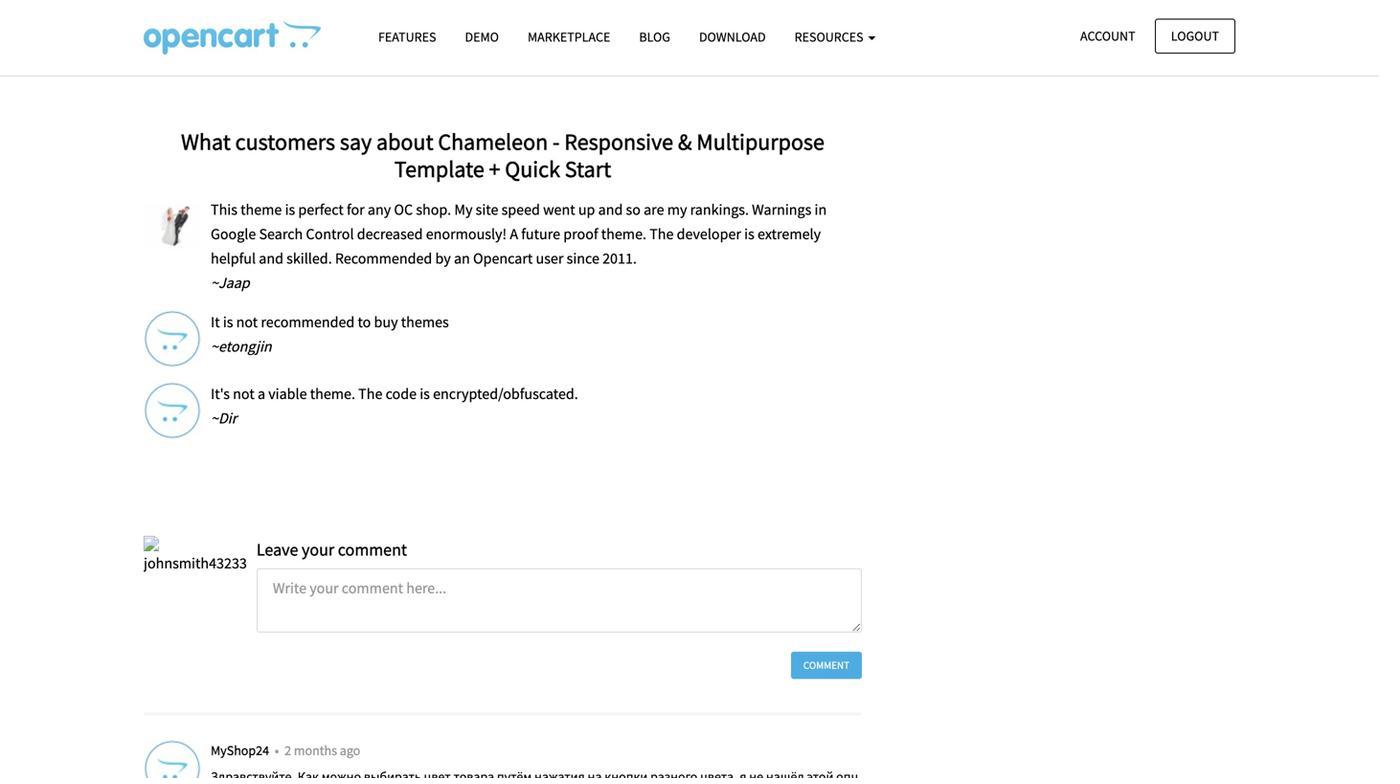 Task type: describe. For each thing, give the bounding box(es) containing it.
download
[[699, 28, 766, 45]]

2 months ago
[[285, 742, 360, 760]]

myshop24
[[211, 742, 272, 760]]

are
[[644, 200, 664, 219]]

2
[[285, 742, 291, 760]]

jaap image
[[144, 198, 201, 255]]

2011.
[[603, 249, 637, 268]]

0 vertical spatial and
[[598, 200, 623, 219]]

warnings
[[752, 200, 812, 219]]

~etongjin
[[211, 337, 272, 356]]

recommended
[[261, 313, 355, 332]]

rankings.
[[690, 200, 749, 219]]

this theme is perfect for any oc shop. my site speed went up and so are my rankings. warnings in google search control decreased enormously! a future proof theme. the developer is extremely helpful and skilled. recommended by an opencart user since 2011. ~jaap
[[211, 200, 827, 293]]

ago
[[340, 742, 360, 760]]

+
[[489, 155, 500, 184]]

theme. inside it's not a viable theme. the code is encrypted/obfuscated. ~dir
[[310, 384, 355, 403]]

is down rankings.
[[744, 225, 755, 244]]

google
[[211, 225, 256, 244]]

start
[[565, 155, 611, 184]]

control
[[306, 225, 354, 244]]

logout
[[1171, 27, 1219, 45]]

say
[[340, 127, 372, 156]]

site
[[476, 200, 498, 219]]

an
[[454, 249, 470, 268]]

demo
[[465, 28, 499, 45]]

so
[[626, 200, 641, 219]]

logout link
[[1155, 19, 1236, 54]]

Leave your comment text field
[[257, 569, 862, 633]]

chameleon
[[438, 127, 548, 156]]

by
[[435, 249, 451, 268]]

0 horizontal spatial and
[[259, 249, 283, 268]]

is inside it is not recommended to buy themes ~etongjin
[[223, 313, 233, 332]]

about
[[376, 127, 434, 156]]

proof
[[563, 225, 598, 244]]

leave your comment
[[257, 539, 407, 561]]

went
[[543, 200, 575, 219]]

multipurpose
[[697, 127, 825, 156]]

theme
[[241, 200, 282, 219]]

~jaap
[[211, 274, 250, 293]]

my
[[454, 200, 473, 219]]

resources link
[[780, 20, 890, 54]]

quick
[[505, 155, 560, 184]]

a
[[258, 384, 265, 403]]

demo link
[[451, 20, 513, 54]]

dir image
[[144, 382, 201, 439]]

future
[[521, 225, 560, 244]]

encrypted/obfuscated.
[[433, 384, 578, 403]]

themes
[[401, 313, 449, 332]]

oc
[[394, 200, 413, 219]]

up
[[578, 200, 595, 219]]

months
[[294, 742, 337, 760]]

template
[[394, 155, 484, 184]]

shop.
[[416, 200, 451, 219]]



Task type: vqa. For each thing, say whether or not it's contained in the screenshot.
the leftmost "to"
no



Task type: locate. For each thing, give the bounding box(es) containing it.
it's not a viable theme. the code is encrypted/obfuscated. ~dir
[[211, 384, 578, 428]]

the inside it's not a viable theme. the code is encrypted/obfuscated. ~dir
[[358, 384, 383, 403]]

and down the search
[[259, 249, 283, 268]]

not inside it is not recommended to buy themes ~etongjin
[[236, 313, 258, 332]]

not left the 'a'
[[233, 384, 255, 403]]

myshop24 image
[[144, 740, 201, 779]]

responsive
[[564, 127, 673, 156]]

it
[[211, 313, 220, 332]]

not
[[236, 313, 258, 332], [233, 384, 255, 403]]

helpful
[[211, 249, 256, 268]]

&
[[678, 127, 692, 156]]

and left 'so'
[[598, 200, 623, 219]]

any
[[368, 200, 391, 219]]

blog
[[639, 28, 670, 45]]

extremely
[[758, 225, 821, 244]]

comment
[[338, 539, 407, 561]]

is inside it's not a viable theme. the code is encrypted/obfuscated. ~dir
[[420, 384, 430, 403]]

developer
[[677, 225, 741, 244]]

~dir
[[211, 409, 237, 428]]

customers
[[235, 127, 335, 156]]

a
[[510, 225, 518, 244]]

the left code
[[358, 384, 383, 403]]

0 horizontal spatial the
[[358, 384, 383, 403]]

my
[[667, 200, 687, 219]]

buy
[[374, 313, 398, 332]]

enormously!
[[426, 225, 507, 244]]

etongjin image
[[144, 310, 201, 368]]

what customers say about chameleon - responsive & multipurpose template + quick start
[[181, 127, 825, 184]]

theme. up 2011.
[[601, 225, 647, 244]]

theme. right viable
[[310, 384, 355, 403]]

account
[[1080, 27, 1136, 45]]

theme.
[[601, 225, 647, 244], [310, 384, 355, 403]]

it's
[[211, 384, 230, 403]]

user
[[536, 249, 564, 268]]

opencart - chameleon - responsive & multipurpose template + quick start image
[[144, 20, 321, 55]]

features link
[[364, 20, 451, 54]]

1 vertical spatial not
[[233, 384, 255, 403]]

is right code
[[420, 384, 430, 403]]

speed
[[502, 200, 540, 219]]

is right it
[[223, 313, 233, 332]]

recommended
[[335, 249, 432, 268]]

since
[[567, 249, 600, 268]]

search
[[259, 225, 303, 244]]

0 vertical spatial theme.
[[601, 225, 647, 244]]

marketplace link
[[513, 20, 625, 54]]

blog link
[[625, 20, 685, 54]]

0 vertical spatial not
[[236, 313, 258, 332]]

to
[[358, 313, 371, 332]]

0 horizontal spatial theme.
[[310, 384, 355, 403]]

code
[[386, 384, 417, 403]]

comment button
[[791, 652, 862, 680]]

is
[[285, 200, 295, 219], [744, 225, 755, 244], [223, 313, 233, 332], [420, 384, 430, 403]]

in
[[815, 200, 827, 219]]

not inside it's not a viable theme. the code is encrypted/obfuscated. ~dir
[[233, 384, 255, 403]]

for
[[347, 200, 365, 219]]

0 vertical spatial the
[[650, 225, 674, 244]]

not up ~etongjin at the top of page
[[236, 313, 258, 332]]

it is not recommended to buy themes ~etongjin
[[211, 313, 449, 356]]

features
[[378, 28, 436, 45]]

1 vertical spatial and
[[259, 249, 283, 268]]

account link
[[1064, 19, 1152, 54]]

-
[[553, 127, 560, 156]]

this
[[211, 200, 237, 219]]

decreased
[[357, 225, 423, 244]]

perfect
[[298, 200, 344, 219]]

the inside this theme is perfect for any oc shop. my site speed went up and so are my rankings. warnings in google search control decreased enormously! a future proof theme. the developer is extremely helpful and skilled. recommended by an opencart user since 2011. ~jaap
[[650, 225, 674, 244]]

1 vertical spatial the
[[358, 384, 383, 403]]

the down 'are'
[[650, 225, 674, 244]]

marketplace
[[528, 28, 610, 45]]

leave
[[257, 539, 298, 561]]

1 horizontal spatial the
[[650, 225, 674, 244]]

comment
[[804, 659, 850, 672]]

theme. inside this theme is perfect for any oc shop. my site speed went up and so are my rankings. warnings in google search control decreased enormously! a future proof theme. the developer is extremely helpful and skilled. recommended by an opencart user since 2011. ~jaap
[[601, 225, 647, 244]]

opencart
[[473, 249, 533, 268]]

the
[[650, 225, 674, 244], [358, 384, 383, 403]]

1 vertical spatial theme.
[[310, 384, 355, 403]]

johnsmith43233 image
[[144, 536, 247, 576]]

1 horizontal spatial theme.
[[601, 225, 647, 244]]

and
[[598, 200, 623, 219], [259, 249, 283, 268]]

download link
[[685, 20, 780, 54]]

your
[[302, 539, 334, 561]]

1 horizontal spatial and
[[598, 200, 623, 219]]

is up the search
[[285, 200, 295, 219]]

what
[[181, 127, 231, 156]]

resources
[[795, 28, 866, 45]]

viable
[[268, 384, 307, 403]]

skilled.
[[287, 249, 332, 268]]



